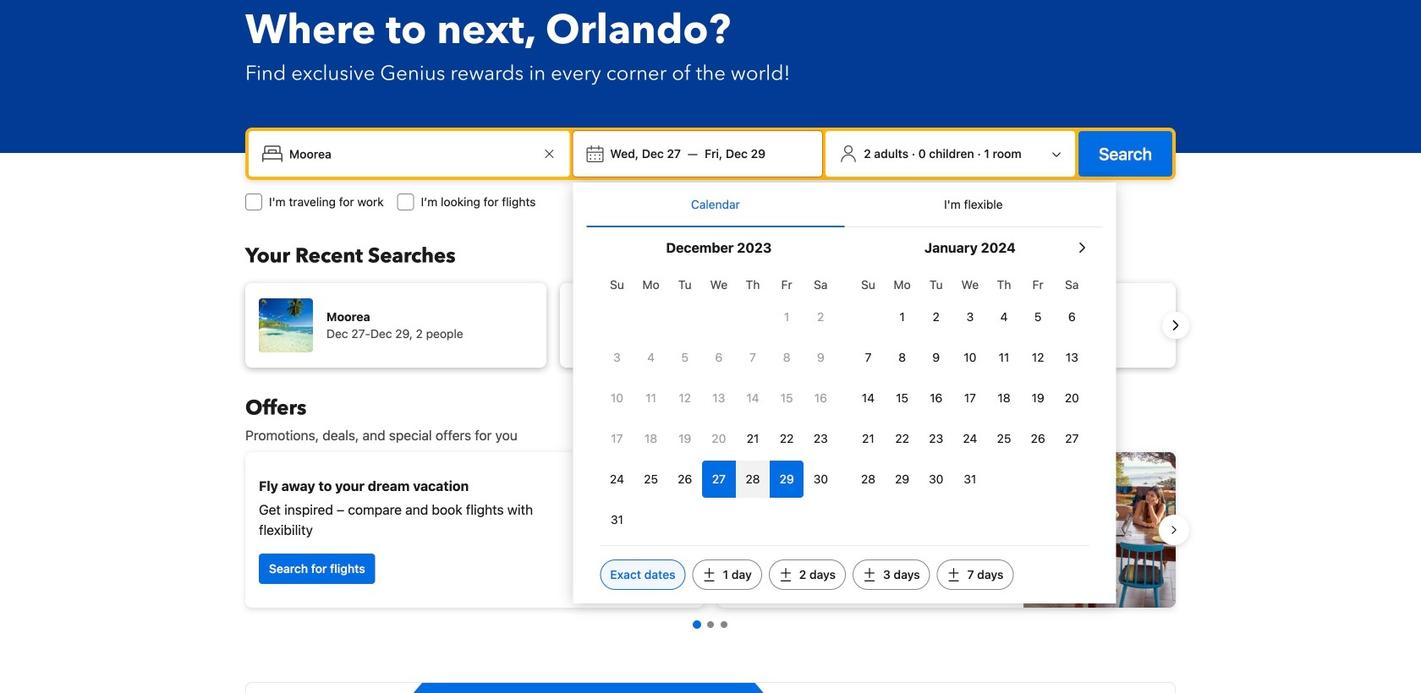 Task type: vqa. For each thing, say whether or not it's contained in the screenshot.
oxford Image
no



Task type: locate. For each thing, give the bounding box(es) containing it.
26 December 2023 checkbox
[[668, 461, 702, 498]]

1 January 2024 checkbox
[[885, 299, 919, 336]]

17 December 2023 checkbox
[[600, 420, 634, 458]]

8 December 2023 checkbox
[[770, 339, 804, 376]]

take your longest vacation yet image
[[1023, 453, 1176, 608]]

7 December 2023 checkbox
[[736, 339, 770, 376]]

grid
[[600, 268, 838, 539], [851, 268, 1089, 498]]

3 December 2023 checkbox
[[600, 339, 634, 376]]

15 January 2024 checkbox
[[885, 380, 919, 417]]

tab list
[[586, 183, 1102, 228]]

2 January 2024 checkbox
[[919, 299, 953, 336]]

23 January 2024 checkbox
[[919, 420, 953, 458]]

1 vertical spatial region
[[232, 446, 1189, 615]]

1 region from the top
[[232, 277, 1189, 375]]

9 December 2023 checkbox
[[804, 339, 838, 376]]

25 January 2024 checkbox
[[987, 420, 1021, 458]]

4 January 2024 checkbox
[[987, 299, 1021, 336]]

17 January 2024 checkbox
[[953, 380, 987, 417]]

cell
[[702, 458, 736, 498], [736, 458, 770, 498], [770, 458, 804, 498]]

region
[[232, 277, 1189, 375], [232, 446, 1189, 615]]

11 December 2023 checkbox
[[634, 380, 668, 417]]

30 December 2023 checkbox
[[804, 461, 838, 498]]

6 January 2024 checkbox
[[1055, 299, 1089, 336]]

2 region from the top
[[232, 446, 1189, 615]]

21 January 2024 checkbox
[[851, 420, 885, 458]]

7 January 2024 checkbox
[[851, 339, 885, 376]]

22 December 2023 checkbox
[[770, 420, 804, 458]]

9 January 2024 checkbox
[[919, 339, 953, 376]]

18 December 2023 checkbox
[[634, 420, 668, 458]]

fly away to your dream vacation image
[[572, 471, 690, 590]]

11 January 2024 checkbox
[[987, 339, 1021, 376]]

10 January 2024 checkbox
[[953, 339, 987, 376]]

main content
[[232, 395, 1189, 694]]

2 grid from the left
[[851, 268, 1089, 498]]

progress bar
[[693, 621, 727, 629]]

12 January 2024 checkbox
[[1021, 339, 1055, 376]]

19 December 2023 checkbox
[[668, 420, 702, 458]]

13 January 2024 checkbox
[[1055, 339, 1089, 376]]

5 December 2023 checkbox
[[668, 339, 702, 376]]

10 December 2023 checkbox
[[600, 380, 634, 417]]

0 horizontal spatial grid
[[600, 268, 838, 539]]

0 vertical spatial region
[[232, 277, 1189, 375]]

1 grid from the left
[[600, 268, 838, 539]]

27 December 2023 checkbox
[[702, 461, 736, 498]]

1 horizontal spatial grid
[[851, 268, 1089, 498]]

31 December 2023 checkbox
[[600, 502, 634, 539]]

18 January 2024 checkbox
[[987, 380, 1021, 417]]



Task type: describe. For each thing, give the bounding box(es) containing it.
16 January 2024 checkbox
[[919, 380, 953, 417]]

8 January 2024 checkbox
[[885, 339, 919, 376]]

30 January 2024 checkbox
[[919, 461, 953, 498]]

1 cell from the left
[[702, 458, 736, 498]]

14 January 2024 checkbox
[[851, 380, 885, 417]]

13 December 2023 checkbox
[[702, 380, 736, 417]]

1 December 2023 checkbox
[[770, 299, 804, 336]]

14 December 2023 checkbox
[[736, 380, 770, 417]]

5 January 2024 checkbox
[[1021, 299, 1055, 336]]

28 December 2023 checkbox
[[736, 461, 770, 498]]

Where are you going? field
[[283, 139, 539, 169]]

29 January 2024 checkbox
[[885, 461, 919, 498]]

16 December 2023 checkbox
[[804, 380, 838, 417]]

20 January 2024 checkbox
[[1055, 380, 1089, 417]]

27 January 2024 checkbox
[[1055, 420, 1089, 458]]

21 December 2023 checkbox
[[736, 420, 770, 458]]

19 January 2024 checkbox
[[1021, 380, 1055, 417]]

3 January 2024 checkbox
[[953, 299, 987, 336]]

3 cell from the left
[[770, 458, 804, 498]]

29 December 2023 checkbox
[[770, 461, 804, 498]]

20 December 2023 checkbox
[[702, 420, 736, 458]]

15 December 2023 checkbox
[[770, 380, 804, 417]]

28 January 2024 checkbox
[[851, 461, 885, 498]]

12 December 2023 checkbox
[[668, 380, 702, 417]]

2 December 2023 checkbox
[[804, 299, 838, 336]]

26 January 2024 checkbox
[[1021, 420, 1055, 458]]

6 December 2023 checkbox
[[702, 339, 736, 376]]

24 December 2023 checkbox
[[600, 461, 634, 498]]

next image
[[1166, 316, 1186, 336]]

24 January 2024 checkbox
[[953, 420, 987, 458]]

25 December 2023 checkbox
[[634, 461, 668, 498]]

2 cell from the left
[[736, 458, 770, 498]]

31 January 2024 checkbox
[[953, 461, 987, 498]]

23 December 2023 checkbox
[[804, 420, 838, 458]]

22 January 2024 checkbox
[[885, 420, 919, 458]]

4 December 2023 checkbox
[[634, 339, 668, 376]]



